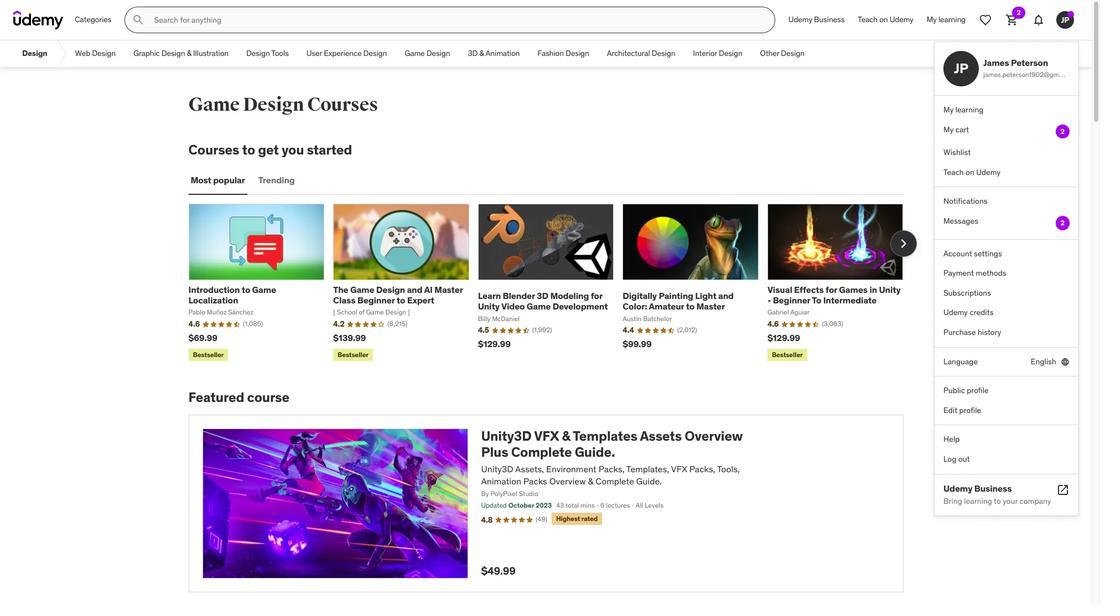 Task type: describe. For each thing, give the bounding box(es) containing it.
course
[[247, 389, 290, 406]]

english
[[1031, 356, 1057, 366]]

the
[[333, 284, 349, 295]]

medium image
[[1057, 483, 1070, 496]]

james.peterson1902@gmail.com
[[984, 70, 1081, 79]]

for inside learn blender 3d modeling for unity video game development
[[591, 290, 603, 301]]

categories
[[75, 15, 111, 24]]

visual effects for games in unity - beginner to intermediate link
[[768, 284, 901, 306]]

business for udemy business
[[814, 15, 845, 24]]

help link
[[935, 430, 1079, 450]]

web
[[75, 48, 90, 58]]

most
[[191, 175, 211, 186]]

interior design link
[[685, 40, 752, 67]]

& left the illustration
[[187, 48, 192, 58]]

design tools link
[[237, 40, 298, 67]]

intermediate
[[824, 295, 877, 306]]

modeling
[[551, 290, 589, 301]]

out
[[959, 454, 970, 464]]

packs
[[524, 476, 548, 487]]

1 horizontal spatial teach
[[944, 167, 964, 177]]

submit search image
[[132, 13, 145, 27]]

design right architectural at the right top of page
[[652, 48, 676, 58]]

jp link
[[1053, 7, 1079, 33]]

log out link
[[935, 450, 1079, 469]]

interior design
[[693, 48, 743, 58]]

0 vertical spatial learning
[[939, 15, 966, 24]]

visual effects for games in unity - beginner to intermediate
[[768, 284, 901, 306]]

history
[[978, 327, 1002, 337]]

profile for public profile
[[967, 385, 989, 395]]

featured course
[[189, 389, 290, 406]]

1 vertical spatial my learning
[[944, 105, 984, 115]]

0 vertical spatial on
[[880, 15, 888, 24]]

class
[[333, 295, 356, 306]]

udemy for udemy credits
[[944, 308, 968, 317]]

0 vertical spatial my learning
[[927, 15, 966, 24]]

1 vertical spatial my learning link
[[935, 100, 1079, 120]]

design right experience
[[364, 48, 387, 58]]

0 vertical spatial my learning link
[[921, 7, 973, 33]]

udemy for udemy business
[[789, 15, 813, 24]]

0 horizontal spatial courses
[[189, 141, 239, 158]]

digitally
[[623, 290, 657, 301]]

updated
[[481, 501, 507, 510]]

2 packs, from the left
[[690, 463, 716, 474]]

featured
[[189, 389, 244, 406]]

updated october 2023
[[481, 501, 552, 510]]

arrow pointing to subcategory menu links image
[[56, 40, 66, 67]]

0 horizontal spatial complete
[[511, 443, 572, 461]]

to left get
[[242, 141, 255, 158]]

public profile link
[[935, 381, 1079, 401]]

edit profile
[[944, 405, 982, 415]]

design right interior
[[719, 48, 743, 58]]

to inside digitally painting light and color: amateur to master
[[686, 301, 695, 312]]

to inside the game design and ai master class beginner to expert
[[397, 295, 405, 306]]

udemy image
[[13, 11, 64, 29]]

design link
[[13, 40, 56, 67]]

graphic design & illustration link
[[125, 40, 237, 67]]

graphic design & illustration
[[133, 48, 229, 58]]

introduction
[[189, 284, 240, 295]]

peterson
[[1012, 57, 1049, 68]]

0 vertical spatial vfx
[[534, 427, 559, 445]]

master inside digitally painting light and color: amateur to master
[[697, 301, 725, 312]]

1 vertical spatial my
[[944, 105, 954, 115]]

cart
[[956, 124, 970, 134]]

get
[[258, 141, 279, 158]]

game inside introduction to game localization
[[252, 284, 276, 295]]

to
[[812, 295, 822, 306]]

painting
[[659, 290, 694, 301]]

1 horizontal spatial overview
[[685, 427, 743, 445]]

2023
[[536, 501, 552, 510]]

architectural design
[[607, 48, 676, 58]]

most popular
[[191, 175, 245, 186]]

notifications link
[[935, 192, 1079, 211]]

design right graphic
[[162, 48, 185, 58]]

and for design
[[407, 284, 423, 295]]

rated
[[582, 514, 598, 523]]

6 lectures
[[601, 501, 630, 510]]

learn
[[478, 290, 501, 301]]

james
[[984, 57, 1010, 68]]

web design
[[75, 48, 116, 58]]

edit
[[944, 405, 958, 415]]

the game design and ai master class beginner to expert link
[[333, 284, 463, 306]]

udemy business link
[[782, 7, 852, 33]]

most popular button
[[189, 167, 247, 194]]

trending button
[[256, 167, 297, 194]]

payment methods
[[944, 268, 1007, 278]]

lectures
[[606, 501, 630, 510]]

profile for edit profile
[[960, 405, 982, 415]]

-
[[768, 295, 771, 306]]

color:
[[623, 301, 648, 312]]

visual
[[768, 284, 793, 295]]

purchase
[[944, 327, 976, 337]]

jp for my learning
[[954, 60, 969, 77]]

to inside udemy business bring learning to your company
[[994, 496, 1001, 506]]

highest
[[556, 514, 580, 523]]

design right 'other'
[[781, 48, 805, 58]]

total
[[566, 501, 579, 510]]

mins
[[581, 501, 595, 510]]

unity for learn blender 3d modeling for unity video game development
[[478, 301, 500, 312]]

udemy credits
[[944, 308, 994, 317]]

subscriptions link
[[935, 283, 1079, 303]]

beginner for effects
[[773, 295, 811, 306]]

digitally painting light and color: amateur to master
[[623, 290, 734, 312]]

wishlist image
[[979, 13, 993, 27]]

learn blender 3d modeling for unity video game development
[[478, 290, 608, 312]]

courses to get you started
[[189, 141, 352, 158]]

4.8
[[481, 515, 493, 525]]

learning inside udemy business bring learning to your company
[[965, 496, 993, 506]]

levels
[[645, 501, 664, 510]]

started
[[307, 141, 352, 158]]

for inside visual effects for games in unity - beginner to intermediate
[[826, 284, 838, 295]]

1 vertical spatial guide.
[[637, 476, 662, 487]]

studio
[[519, 490, 538, 498]]

design right fashion
[[566, 48, 589, 58]]

design inside 'link'
[[22, 48, 47, 58]]

43 total mins
[[557, 501, 595, 510]]

wishlist link
[[935, 143, 1079, 163]]



Task type: vqa. For each thing, say whether or not it's contained in the screenshot.
Content Marketing link
no



Task type: locate. For each thing, give the bounding box(es) containing it.
2 for my learning
[[1061, 127, 1065, 135]]

0 horizontal spatial packs,
[[599, 463, 625, 474]]

0 horizontal spatial teach
[[858, 15, 878, 24]]

0 vertical spatial my
[[927, 15, 937, 24]]

ai
[[424, 284, 433, 295]]

courses up the started
[[307, 93, 378, 116]]

game design courses
[[189, 93, 378, 116]]

plus
[[481, 443, 509, 461]]

and inside the game design and ai master class beginner to expert
[[407, 284, 423, 295]]

my learning link left wishlist icon
[[921, 7, 973, 33]]

popular
[[213, 175, 245, 186]]

payment methods link
[[935, 264, 1079, 283]]

animation left fashion
[[486, 48, 520, 58]]

overview down environment on the bottom of page
[[550, 476, 586, 487]]

learning right the "bring"
[[965, 496, 993, 506]]

0 horizontal spatial teach on udemy link
[[852, 7, 921, 33]]

6
[[601, 501, 605, 510]]

courses
[[307, 93, 378, 116], [189, 141, 239, 158]]

learn blender 3d modeling for unity video game development link
[[478, 290, 608, 312]]

for right to
[[826, 284, 838, 295]]

1 vertical spatial animation
[[481, 476, 522, 487]]

0 vertical spatial overview
[[685, 427, 743, 445]]

0 vertical spatial teach
[[858, 15, 878, 24]]

3d down search for anything text field on the top of the page
[[468, 48, 478, 58]]

other design
[[761, 48, 805, 58]]

1 horizontal spatial teach on udemy
[[944, 167, 1001, 177]]

1 horizontal spatial on
[[966, 167, 975, 177]]

expert
[[407, 295, 435, 306]]

0 vertical spatial unity3d
[[481, 427, 532, 445]]

unity right in
[[880, 284, 901, 295]]

0 vertical spatial animation
[[486, 48, 520, 58]]

1 vertical spatial business
[[975, 483, 1012, 494]]

settings
[[974, 248, 1003, 258]]

design left arrow pointing to subcategory menu links 'image'
[[22, 48, 47, 58]]

master inside the game design and ai master class beginner to expert
[[435, 284, 463, 295]]

& down search for anything text field on the top of the page
[[480, 48, 484, 58]]

tools,
[[717, 463, 740, 474]]

credits
[[970, 308, 994, 317]]

jp right shopping cart with 2 items image
[[1062, 15, 1070, 25]]

udemy inside udemy credits link
[[944, 308, 968, 317]]

1 vertical spatial jp
[[954, 60, 969, 77]]

0 horizontal spatial beginner
[[358, 295, 395, 306]]

notifications
[[944, 196, 988, 206]]

1 vertical spatial on
[[966, 167, 975, 177]]

guide.
[[575, 443, 615, 461], [637, 476, 662, 487]]

1 vertical spatial teach on udemy link
[[935, 163, 1079, 182]]

3d & animation
[[468, 48, 520, 58]]

0 horizontal spatial jp
[[954, 60, 969, 77]]

courses up most popular
[[189, 141, 239, 158]]

0 vertical spatial guide.
[[575, 443, 615, 461]]

3d inside learn blender 3d modeling for unity video game development
[[537, 290, 549, 301]]

design left "expert"
[[376, 284, 405, 295]]

localization
[[189, 295, 238, 306]]

profile
[[967, 385, 989, 395], [960, 405, 982, 415]]

udemy for udemy business bring learning to your company
[[944, 483, 973, 494]]

in
[[870, 284, 878, 295]]

1 horizontal spatial packs,
[[690, 463, 716, 474]]

to inside introduction to game localization
[[242, 284, 250, 295]]

by
[[481, 490, 489, 498]]

development
[[553, 301, 608, 312]]

shopping cart with 2 items image
[[1006, 13, 1019, 27]]

profile right public
[[967, 385, 989, 395]]

43
[[557, 501, 564, 510]]

game right the
[[350, 284, 375, 295]]

templates,
[[627, 463, 670, 474]]

0 vertical spatial business
[[814, 15, 845, 24]]

0 vertical spatial 2
[[1017, 8, 1021, 17]]

3d right blender
[[537, 290, 549, 301]]

0 horizontal spatial unity
[[478, 301, 500, 312]]

1 horizontal spatial guide.
[[637, 476, 662, 487]]

0 horizontal spatial for
[[591, 290, 603, 301]]

teach right udemy business on the right top
[[858, 15, 878, 24]]

udemy business
[[789, 15, 845, 24]]

& up environment on the bottom of page
[[562, 427, 571, 445]]

packs, down templates
[[599, 463, 625, 474]]

1 vertical spatial complete
[[596, 476, 634, 487]]

0 vertical spatial complete
[[511, 443, 572, 461]]

master right painting
[[697, 301, 725, 312]]

0 horizontal spatial master
[[435, 284, 463, 295]]

to left "expert"
[[397, 295, 405, 306]]

wishlist
[[944, 147, 971, 157]]

public profile
[[944, 385, 989, 395]]

assets
[[640, 427, 682, 445]]

1 horizontal spatial beginner
[[773, 295, 811, 306]]

0 vertical spatial profile
[[967, 385, 989, 395]]

xsmall image
[[1061, 356, 1070, 367]]

1 horizontal spatial jp
[[1062, 15, 1070, 25]]

vfx up assets, at bottom left
[[534, 427, 559, 445]]

design down search for anything text field on the top of the page
[[427, 48, 450, 58]]

0 vertical spatial 3d
[[468, 48, 478, 58]]

business inside udemy business bring learning to your company
[[975, 483, 1012, 494]]

1 vertical spatial unity3d
[[481, 463, 514, 474]]

tools
[[271, 48, 289, 58]]

1 vertical spatial unity
[[478, 301, 500, 312]]

master
[[435, 284, 463, 295], [697, 301, 725, 312]]

you have alerts image
[[1068, 11, 1075, 18]]

all
[[636, 501, 643, 510]]

0 horizontal spatial vfx
[[534, 427, 559, 445]]

1 horizontal spatial vfx
[[671, 463, 688, 474]]

0 horizontal spatial 3d
[[468, 48, 478, 58]]

for right modeling
[[591, 290, 603, 301]]

beginner right "class"
[[358, 295, 395, 306]]

my
[[927, 15, 937, 24], [944, 105, 954, 115], [944, 124, 954, 134]]

my learning link up the wishlist link
[[935, 100, 1079, 120]]

guide. up environment on the bottom of page
[[575, 443, 615, 461]]

my learning up cart
[[944, 105, 984, 115]]

games
[[840, 284, 868, 295]]

my learning link
[[921, 7, 973, 33], [935, 100, 1079, 120]]

learning up cart
[[956, 105, 984, 115]]

2 for notifications
[[1061, 219, 1065, 227]]

to right introduction at the top of the page
[[242, 284, 250, 295]]

game right introduction at the top of the page
[[252, 284, 276, 295]]

you
[[282, 141, 304, 158]]

my left wishlist icon
[[927, 15, 937, 24]]

your
[[1003, 496, 1018, 506]]

templates
[[573, 427, 638, 445]]

1 horizontal spatial business
[[975, 483, 1012, 494]]

user experience design link
[[298, 40, 396, 67]]

1 vertical spatial teach
[[944, 167, 964, 177]]

game right the video
[[527, 301, 551, 312]]

0 horizontal spatial teach on udemy
[[858, 15, 914, 24]]

experience
[[324, 48, 362, 58]]

my left cart
[[944, 124, 954, 134]]

design inside the game design and ai master class beginner to expert
[[376, 284, 405, 295]]

1 horizontal spatial teach on udemy link
[[935, 163, 1079, 182]]

introduction to game localization link
[[189, 284, 276, 306]]

1 vertical spatial courses
[[189, 141, 239, 158]]

purchase history
[[944, 327, 1002, 337]]

game inside the game design and ai master class beginner to expert
[[350, 284, 375, 295]]

udemy
[[789, 15, 813, 24], [890, 15, 914, 24], [977, 167, 1001, 177], [944, 308, 968, 317], [944, 483, 973, 494]]

1 vertical spatial 3d
[[537, 290, 549, 301]]

0 vertical spatial teach on udemy
[[858, 15, 914, 24]]

illustration
[[193, 48, 229, 58]]

to
[[242, 141, 255, 158], [242, 284, 250, 295], [397, 295, 405, 306], [686, 301, 695, 312], [994, 496, 1001, 506]]

public
[[944, 385, 965, 395]]

0 horizontal spatial and
[[407, 284, 423, 295]]

1 horizontal spatial 3d
[[537, 290, 549, 301]]

teach on udemy
[[858, 15, 914, 24], [944, 167, 1001, 177]]

carousel element
[[189, 204, 917, 363]]

0 horizontal spatial overview
[[550, 476, 586, 487]]

and inside digitally painting light and color: amateur to master
[[719, 290, 734, 301]]

architectural design link
[[598, 40, 685, 67]]

game design
[[405, 48, 450, 58]]

beginner inside the game design and ai master class beginner to expert
[[358, 295, 395, 306]]

blender
[[503, 290, 535, 301]]

overview up tools,
[[685, 427, 743, 445]]

1 horizontal spatial master
[[697, 301, 725, 312]]

game down the illustration
[[189, 93, 240, 116]]

Search for anything text field
[[152, 11, 762, 29]]

1 horizontal spatial for
[[826, 284, 838, 295]]

1 horizontal spatial courses
[[307, 93, 378, 116]]

all levels
[[636, 501, 664, 510]]

design left tools
[[246, 48, 270, 58]]

0 horizontal spatial guide.
[[575, 443, 615, 461]]

unity3d down plus
[[481, 463, 514, 474]]

animation up polypixel
[[481, 476, 522, 487]]

unity3d up assets, at bottom left
[[481, 427, 532, 445]]

graphic
[[133, 48, 160, 58]]

1 beginner from the left
[[358, 295, 395, 306]]

digitally painting light and color: amateur to master link
[[623, 290, 734, 312]]

purchase history link
[[935, 323, 1079, 342]]

and for light
[[719, 290, 734, 301]]

beginner right - at the right of the page
[[773, 295, 811, 306]]

0 vertical spatial master
[[435, 284, 463, 295]]

unity for visual effects for games in unity - beginner to intermediate
[[880, 284, 901, 295]]

the game design and ai master class beginner to expert
[[333, 284, 463, 306]]

1 horizontal spatial unity
[[880, 284, 901, 295]]

1 horizontal spatial and
[[719, 290, 734, 301]]

0 vertical spatial unity
[[880, 284, 901, 295]]

payment
[[944, 268, 975, 278]]

1 packs, from the left
[[599, 463, 625, 474]]

unity
[[880, 284, 901, 295], [478, 301, 500, 312]]

unity inside visual effects for games in unity - beginner to intermediate
[[880, 284, 901, 295]]

2
[[1017, 8, 1021, 17], [1061, 127, 1065, 135], [1061, 219, 1065, 227]]

my up my cart
[[944, 105, 954, 115]]

highest rated
[[556, 514, 598, 523]]

jp left the james
[[954, 60, 969, 77]]

game design link
[[396, 40, 459, 67]]

& down environment on the bottom of page
[[588, 476, 594, 487]]

profile right edit
[[960, 405, 982, 415]]

1 vertical spatial learning
[[956, 105, 984, 115]]

user experience design
[[307, 48, 387, 58]]

teach down wishlist on the top of the page
[[944, 167, 964, 177]]

design right the 'web'
[[92, 48, 116, 58]]

2 vertical spatial 2
[[1061, 219, 1065, 227]]

next image
[[895, 235, 913, 252]]

1 horizontal spatial complete
[[596, 476, 634, 487]]

1 vertical spatial overview
[[550, 476, 586, 487]]

1 vertical spatial 2
[[1061, 127, 1065, 135]]

beginner inside visual effects for games in unity - beginner to intermediate
[[773, 295, 811, 306]]

0 vertical spatial jp
[[1062, 15, 1070, 25]]

unity left the video
[[478, 301, 500, 312]]

1 unity3d from the top
[[481, 427, 532, 445]]

design up courses to get you started at the left top of page
[[243, 93, 304, 116]]

effects
[[795, 284, 824, 295]]

user
[[307, 48, 322, 58]]

$49.99
[[481, 564, 516, 577]]

account settings
[[944, 248, 1003, 258]]

2 beginner from the left
[[773, 295, 811, 306]]

packs, left tools,
[[690, 463, 716, 474]]

master right ai
[[435, 284, 463, 295]]

guide. down templates,
[[637, 476, 662, 487]]

fashion
[[538, 48, 564, 58]]

complete up 6 lectures
[[596, 476, 634, 487]]

amateur
[[649, 301, 684, 312]]

language
[[944, 356, 978, 366]]

jp
[[1062, 15, 1070, 25], [954, 60, 969, 77]]

assets,
[[516, 463, 544, 474]]

2 vertical spatial learning
[[965, 496, 993, 506]]

game down search for anything text field on the top of the page
[[405, 48, 425, 58]]

unity inside learn blender 3d modeling for unity video game development
[[478, 301, 500, 312]]

company
[[1020, 496, 1052, 506]]

2 unity3d from the top
[[481, 463, 514, 474]]

learning left wishlist icon
[[939, 15, 966, 24]]

log
[[944, 454, 957, 464]]

1 vertical spatial profile
[[960, 405, 982, 415]]

1 vertical spatial vfx
[[671, 463, 688, 474]]

and right light
[[719, 290, 734, 301]]

1 vertical spatial teach on udemy
[[944, 167, 1001, 177]]

complete up assets, at bottom left
[[511, 443, 572, 461]]

to left light
[[686, 301, 695, 312]]

my learning left wishlist icon
[[927, 15, 966, 24]]

to left "your"
[[994, 496, 1001, 506]]

1 vertical spatial master
[[697, 301, 725, 312]]

light
[[696, 290, 717, 301]]

design tools
[[246, 48, 289, 58]]

other design link
[[752, 40, 814, 67]]

udemy inside udemy business link
[[789, 15, 813, 24]]

animation inside unity3d vfx & templates assets overview plus complete guide. unity3d assets, environment packs, templates, vfx packs, tools, animation packs overview & complete guide. by polypixel studio
[[481, 476, 522, 487]]

web design link
[[66, 40, 125, 67]]

james peterson james.peterson1902@gmail.com
[[984, 57, 1081, 79]]

categories button
[[68, 7, 118, 33]]

0 vertical spatial teach on udemy link
[[852, 7, 921, 33]]

and left ai
[[407, 284, 423, 295]]

business for udemy business bring learning to your company
[[975, 483, 1012, 494]]

animation
[[486, 48, 520, 58], [481, 476, 522, 487]]

game inside learn blender 3d modeling for unity video game development
[[527, 301, 551, 312]]

0 horizontal spatial business
[[814, 15, 845, 24]]

udemy inside udemy business bring learning to your company
[[944, 483, 973, 494]]

2 vertical spatial my
[[944, 124, 954, 134]]

beginner for game
[[358, 295, 395, 306]]

0 vertical spatial courses
[[307, 93, 378, 116]]

0 horizontal spatial on
[[880, 15, 888, 24]]

vfx right templates,
[[671, 463, 688, 474]]

jp for jp
[[1062, 15, 1070, 25]]



